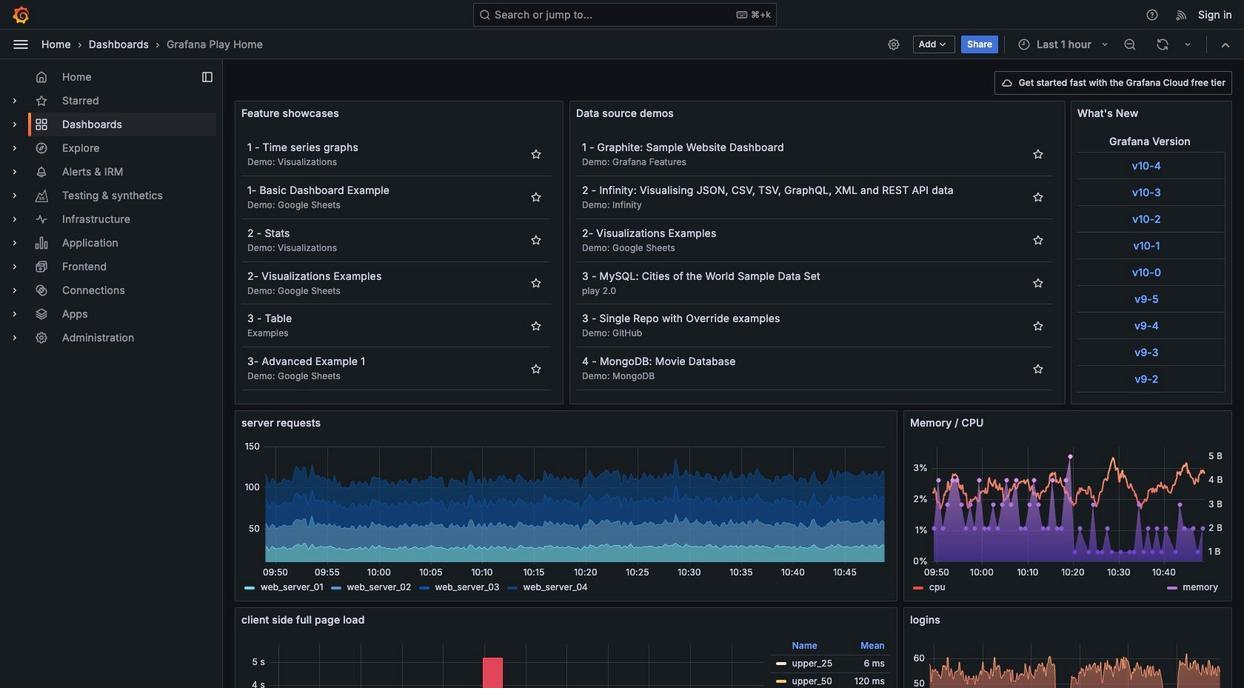 Task type: vqa. For each thing, say whether or not it's contained in the screenshot.
the bottommost 'Toggle switch' element
no



Task type: describe. For each thing, give the bounding box(es) containing it.
undock menu image
[[202, 71, 213, 83]]

mark "2 - stats" as favorite image
[[530, 234, 542, 246]]

mark "1- basic dashboard example" as favorite image
[[530, 191, 542, 203]]

help image
[[1146, 8, 1159, 21]]

expand section testing & synthetics image
[[9, 190, 21, 202]]

expand section explore image
[[9, 142, 21, 154]]

mark "3 - table" as favorite image
[[530, 320, 542, 332]]

auto refresh turned off. choose refresh time interval image
[[1182, 38, 1194, 50]]

mark "1 -  time series graphs" as favorite image
[[530, 148, 542, 160]]

close menu image
[[12, 35, 30, 53]]

mark "1 - graphite: sample website dashboard" as favorite image
[[1033, 148, 1045, 160]]

expand section alerts & irm image
[[9, 166, 21, 178]]

expand section apps image
[[9, 308, 21, 320]]

grafana image
[[12, 6, 30, 23]]



Task type: locate. For each thing, give the bounding box(es) containing it.
mark "2- visualizations examples" as favorite image
[[530, 277, 542, 289]]

refresh dashboard image
[[1156, 37, 1170, 51]]

zoom out time range image
[[1124, 37, 1137, 51]]

mark "4 - mongodb: movie database" as favorite image
[[1033, 363, 1045, 375]]

expand section infrastructure image
[[9, 213, 21, 225]]

expand section dashboards image
[[9, 119, 21, 130]]

expand section starred image
[[9, 95, 21, 107]]

expand section connections image
[[9, 284, 21, 296]]

mark "2- visualizations examples" as favorite image
[[1033, 234, 1045, 246]]

dashboard settings image
[[887, 37, 901, 51]]

expand section frontend image
[[9, 261, 21, 273]]

news image
[[1176, 8, 1189, 21]]

mark "3 - single repo with override examples" as favorite image
[[1033, 320, 1045, 332]]

expand section administration image
[[9, 332, 21, 344]]

mark "3- advanced example 1" as favorite image
[[530, 363, 542, 375]]

navigation element
[[0, 59, 222, 362]]

expand section application image
[[9, 237, 21, 249]]

mark "2 - infinity: visualising json, csv, tsv, graphql, xml and rest api data" as favorite image
[[1033, 191, 1045, 203]]

mark "3 - mysql: cities of the world sample data set" as favorite image
[[1033, 277, 1045, 289]]



